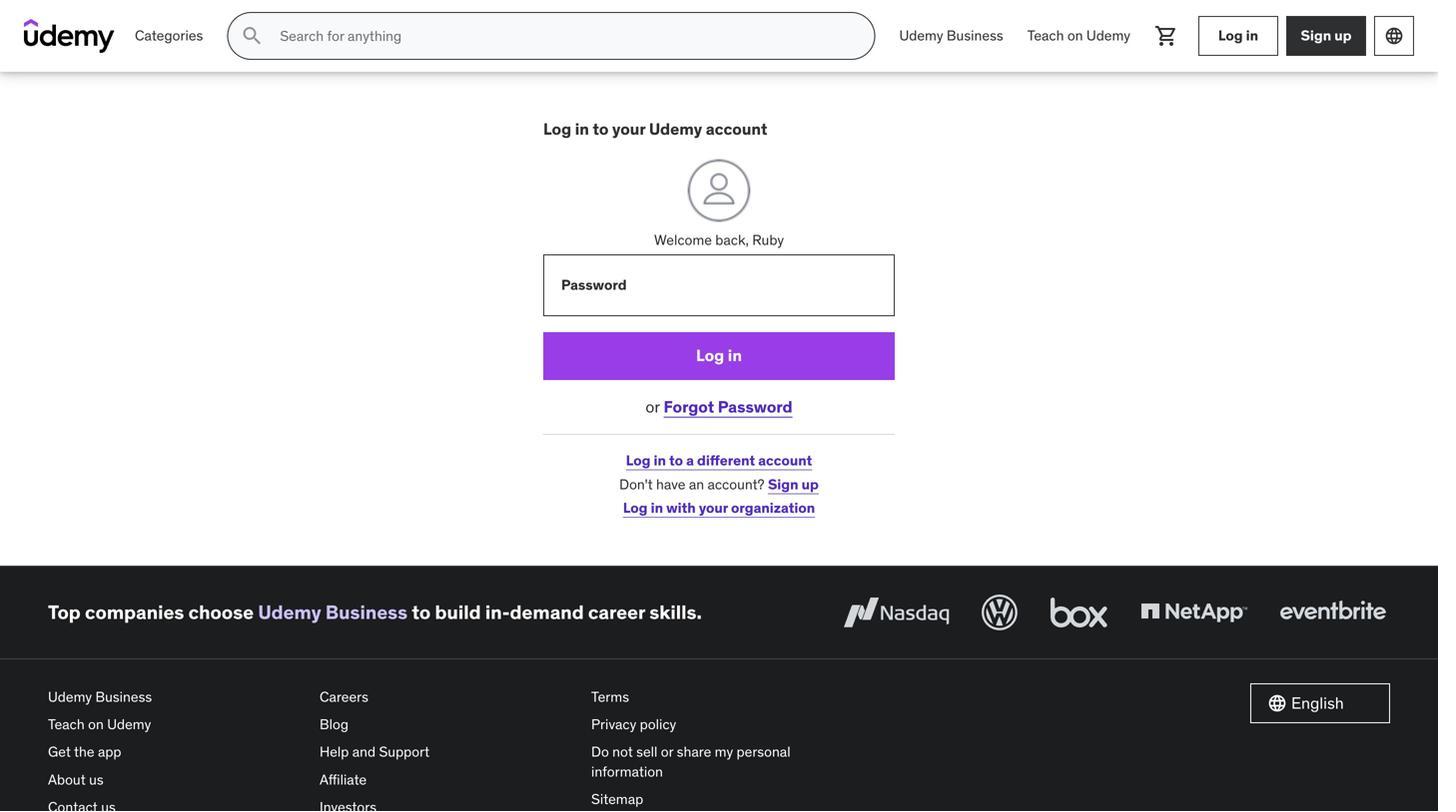 Task type: describe. For each thing, give the bounding box(es) containing it.
log in to a different account don't have an account? sign up log in with your organization
[[619, 452, 819, 517]]

1 horizontal spatial teach on udemy link
[[1015, 12, 1143, 60]]

ruby image
[[687, 159, 751, 223]]

terms
[[591, 689, 629, 707]]

nasdaq image
[[839, 591, 954, 635]]

back,
[[715, 231, 749, 249]]

log in to a different account link
[[626, 452, 812, 470]]

1 horizontal spatial up
[[1335, 27, 1352, 45]]

careers link
[[320, 684, 575, 712]]

my
[[715, 744, 733, 762]]

a
[[686, 452, 694, 470]]

0 vertical spatial teach
[[1027, 27, 1064, 45]]

information
[[591, 763, 663, 781]]

support
[[379, 744, 430, 762]]

have
[[656, 476, 686, 494]]

privacy
[[591, 716, 636, 734]]

log in for log in link
[[1218, 27, 1258, 45]]

and
[[352, 744, 376, 762]]

privacy policy link
[[591, 712, 847, 739]]

udemy image
[[24, 19, 115, 53]]

log in for log in button
[[696, 346, 742, 366]]

terms privacy policy do not sell or share my personal information sitemap
[[591, 689, 791, 809]]

account?
[[708, 476, 765, 494]]

do not sell or share my personal information button
[[591, 739, 847, 786]]

careers blog help and support affiliate
[[320, 689, 430, 789]]

categories
[[135, 27, 203, 45]]

or forgot password
[[646, 397, 793, 417]]

english button
[[1250, 684, 1390, 724]]

log inside button
[[696, 346, 724, 366]]

1 horizontal spatial sign up link
[[1286, 16, 1366, 56]]

affiliate
[[320, 771, 367, 789]]

demand
[[510, 601, 584, 625]]

log in with your organization link
[[623, 499, 815, 517]]

0 vertical spatial or
[[646, 397, 660, 417]]

an
[[689, 476, 704, 494]]

terms link
[[591, 684, 847, 712]]

up inside log in to a different account don't have an account? sign up log in with your organization
[[802, 476, 819, 494]]

0 horizontal spatial sign up link
[[768, 476, 819, 494]]

log right shopping cart with 0 items image
[[1218, 27, 1243, 45]]

affiliate link
[[320, 767, 575, 794]]

0 vertical spatial your
[[612, 119, 645, 139]]

password
[[718, 397, 793, 417]]

ruby
[[752, 231, 784, 249]]

about us link
[[48, 767, 304, 794]]

1 vertical spatial udemy business link
[[258, 601, 408, 625]]

career
[[588, 601, 645, 625]]

categories button
[[123, 12, 215, 60]]

build
[[435, 601, 481, 625]]

volkswagen image
[[978, 591, 1022, 635]]

in inside log in link
[[1246, 27, 1258, 45]]

sell
[[636, 744, 658, 762]]

business for udemy business teach on udemy get the app about us
[[95, 689, 152, 707]]

log down the 'search for anything' text box
[[543, 119, 571, 139]]

sign up
[[1301, 27, 1352, 45]]

in inside log in button
[[728, 346, 742, 366]]

shopping cart with 0 items image
[[1155, 24, 1179, 48]]

udemy business
[[899, 27, 1003, 45]]

policy
[[640, 716, 676, 734]]

1 vertical spatial business
[[326, 601, 408, 625]]



Task type: vqa. For each thing, say whether or not it's contained in the screenshot.
the leftmost feel.
no



Task type: locate. For each thing, give the bounding box(es) containing it.
1 horizontal spatial business
[[326, 601, 408, 625]]

business inside udemy business teach on udemy get the app about us
[[95, 689, 152, 707]]

welcome back, ruby
[[654, 231, 784, 249]]

1 horizontal spatial log in
[[1218, 27, 1258, 45]]

teach on udemy link left shopping cart with 0 items image
[[1015, 12, 1143, 60]]

choose
[[188, 601, 254, 625]]

us
[[89, 771, 104, 789]]

top
[[48, 601, 81, 625]]

get
[[48, 744, 71, 762]]

1 horizontal spatial or
[[661, 744, 673, 762]]

0 horizontal spatial sign
[[768, 476, 799, 494]]

on
[[1067, 27, 1083, 45], [88, 716, 104, 734]]

eventbrite image
[[1275, 591, 1390, 635]]

blog link
[[320, 712, 575, 739]]

teach up get at the left bottom of page
[[48, 716, 85, 734]]

0 horizontal spatial teach on udemy link
[[48, 712, 304, 739]]

1 vertical spatial on
[[88, 716, 104, 734]]

english
[[1291, 693, 1344, 714]]

1 horizontal spatial sign
[[1301, 27, 1331, 45]]

choose a language image
[[1384, 26, 1404, 46]]

up left choose a language image
[[1335, 27, 1352, 45]]

2 vertical spatial to
[[412, 601, 431, 625]]

1 horizontal spatial teach
[[1027, 27, 1064, 45]]

log in inside button
[[696, 346, 742, 366]]

don't
[[619, 476, 653, 494]]

log
[[1218, 27, 1243, 45], [543, 119, 571, 139], [696, 346, 724, 366], [626, 452, 651, 470], [623, 499, 648, 517]]

welcome
[[654, 231, 712, 249]]

0 vertical spatial on
[[1067, 27, 1083, 45]]

1 vertical spatial up
[[802, 476, 819, 494]]

not
[[612, 744, 633, 762]]

or inside terms privacy policy do not sell or share my personal information sitemap
[[661, 744, 673, 762]]

careers
[[320, 689, 368, 707]]

on left shopping cart with 0 items image
[[1067, 27, 1083, 45]]

udemy business link
[[887, 12, 1015, 60], [258, 601, 408, 625], [48, 684, 304, 712]]

teach on udemy link
[[1015, 12, 1143, 60], [48, 712, 304, 739]]

0 horizontal spatial up
[[802, 476, 819, 494]]

log in up or forgot password
[[696, 346, 742, 366]]

sign up link up organization
[[768, 476, 819, 494]]

1 vertical spatial log in
[[696, 346, 742, 366]]

1 vertical spatial to
[[669, 452, 683, 470]]

0 vertical spatial sign up link
[[1286, 16, 1366, 56]]

sign up link
[[1286, 16, 1366, 56], [768, 476, 819, 494]]

2 vertical spatial business
[[95, 689, 152, 707]]

box image
[[1046, 591, 1113, 635]]

or right sell
[[661, 744, 673, 762]]

in left with
[[651, 499, 663, 517]]

business
[[947, 27, 1003, 45], [326, 601, 408, 625], [95, 689, 152, 707]]

your inside log in to a different account don't have an account? sign up log in with your organization
[[699, 499, 728, 517]]

the
[[74, 744, 94, 762]]

account for log in to your udemy account
[[706, 119, 767, 139]]

1 vertical spatial sign up link
[[768, 476, 819, 494]]

1 vertical spatial teach
[[48, 716, 85, 734]]

up
[[1335, 27, 1352, 45], [802, 476, 819, 494]]

or
[[646, 397, 660, 417], [661, 744, 673, 762]]

log down 'don't'
[[623, 499, 648, 517]]

1 vertical spatial account
[[758, 452, 812, 470]]

with
[[666, 499, 696, 517]]

log in button
[[543, 332, 895, 380]]

on up the
[[88, 716, 104, 734]]

2 vertical spatial udemy business link
[[48, 684, 304, 712]]

in down the 'search for anything' text box
[[575, 119, 589, 139]]

netapp image
[[1137, 591, 1251, 635]]

personal
[[737, 744, 791, 762]]

sign inside log in to a different account don't have an account? sign up log in with your organization
[[768, 476, 799, 494]]

get the app link
[[48, 739, 304, 767]]

0 horizontal spatial teach
[[48, 716, 85, 734]]

0 horizontal spatial log in
[[696, 346, 742, 366]]

sitemap
[[591, 791, 643, 809]]

small image
[[1267, 694, 1287, 714]]

to
[[593, 119, 609, 139], [669, 452, 683, 470], [412, 601, 431, 625]]

teach
[[1027, 27, 1064, 45], [48, 716, 85, 734]]

1 vertical spatial your
[[699, 499, 728, 517]]

1 horizontal spatial to
[[593, 119, 609, 139]]

sign up link left choose a language image
[[1286, 16, 1366, 56]]

sign right log in link
[[1301, 27, 1331, 45]]

sign
[[1301, 27, 1331, 45], [768, 476, 799, 494]]

2 horizontal spatial to
[[669, 452, 683, 470]]

to for your
[[593, 119, 609, 139]]

1 vertical spatial teach on udemy link
[[48, 712, 304, 739]]

submit search image
[[240, 24, 264, 48]]

in-
[[485, 601, 510, 625]]

business for udemy business
[[947, 27, 1003, 45]]

skills.
[[649, 601, 702, 625]]

0 vertical spatial log in
[[1218, 27, 1258, 45]]

about
[[48, 771, 86, 789]]

udemy business teach on udemy get the app about us
[[48, 689, 152, 789]]

account for log in to a different account don't have an account? sign up log in with your organization
[[758, 452, 812, 470]]

0 vertical spatial business
[[947, 27, 1003, 45]]

account up the ruby image
[[706, 119, 767, 139]]

up up organization
[[802, 476, 819, 494]]

help and support link
[[320, 739, 575, 767]]

0 vertical spatial sign
[[1301, 27, 1331, 45]]

sitemap link
[[591, 786, 847, 812]]

0 vertical spatial up
[[1335, 27, 1352, 45]]

in
[[1246, 27, 1258, 45], [575, 119, 589, 139], [728, 346, 742, 366], [654, 452, 666, 470], [651, 499, 663, 517]]

log up or forgot password
[[696, 346, 724, 366]]

0 vertical spatial teach on udemy link
[[1015, 12, 1143, 60]]

business inside udemy business link
[[947, 27, 1003, 45]]

account inside log in to a different account don't have an account? sign up log in with your organization
[[758, 452, 812, 470]]

0 vertical spatial udemy business link
[[887, 12, 1015, 60]]

teach inside udemy business teach on udemy get the app about us
[[48, 716, 85, 734]]

to inside log in to a different account don't have an account? sign up log in with your organization
[[669, 452, 683, 470]]

help
[[320, 744, 349, 762]]

0 horizontal spatial on
[[88, 716, 104, 734]]

in up forgot password link
[[728, 346, 742, 366]]

log in right shopping cart with 0 items image
[[1218, 27, 1258, 45]]

0 vertical spatial to
[[593, 119, 609, 139]]

share
[[677, 744, 711, 762]]

teach right udemy business
[[1027, 27, 1064, 45]]

app
[[98, 744, 121, 762]]

your
[[612, 119, 645, 139], [699, 499, 728, 517]]

in left sign up
[[1246, 27, 1258, 45]]

account up organization
[[758, 452, 812, 470]]

companies
[[85, 601, 184, 625]]

2 horizontal spatial business
[[947, 27, 1003, 45]]

0 horizontal spatial or
[[646, 397, 660, 417]]

1 vertical spatial or
[[661, 744, 673, 762]]

account
[[706, 119, 767, 139], [758, 452, 812, 470]]

organization
[[731, 499, 815, 517]]

0 horizontal spatial to
[[412, 601, 431, 625]]

log in
[[1218, 27, 1258, 45], [696, 346, 742, 366]]

0 vertical spatial account
[[706, 119, 767, 139]]

log in link
[[1198, 16, 1278, 56]]

log in to your udemy account
[[543, 119, 767, 139]]

1 horizontal spatial on
[[1067, 27, 1083, 45]]

1 vertical spatial sign
[[768, 476, 799, 494]]

in up the have
[[654, 452, 666, 470]]

on inside udemy business teach on udemy get the app about us
[[88, 716, 104, 734]]

0 horizontal spatial business
[[95, 689, 152, 707]]

forgot
[[664, 397, 714, 417]]

top companies choose udemy business to build in-demand career skills.
[[48, 601, 702, 625]]

log up 'don't'
[[626, 452, 651, 470]]

teach on udemy link up about us link
[[48, 712, 304, 739]]

0 horizontal spatial your
[[612, 119, 645, 139]]

or left forgot at the left of the page
[[646, 397, 660, 417]]

1 horizontal spatial your
[[699, 499, 728, 517]]

to for a
[[669, 452, 683, 470]]

do
[[591, 744, 609, 762]]

Search for anything text field
[[276, 19, 850, 53]]

udemy
[[899, 27, 943, 45], [1087, 27, 1131, 45], [649, 119, 702, 139], [258, 601, 321, 625], [48, 689, 92, 707], [107, 716, 151, 734]]

sign up organization
[[768, 476, 799, 494]]

different
[[697, 452, 755, 470]]

teach on udemy
[[1027, 27, 1131, 45]]

blog
[[320, 716, 349, 734]]

forgot password link
[[664, 397, 793, 417]]



